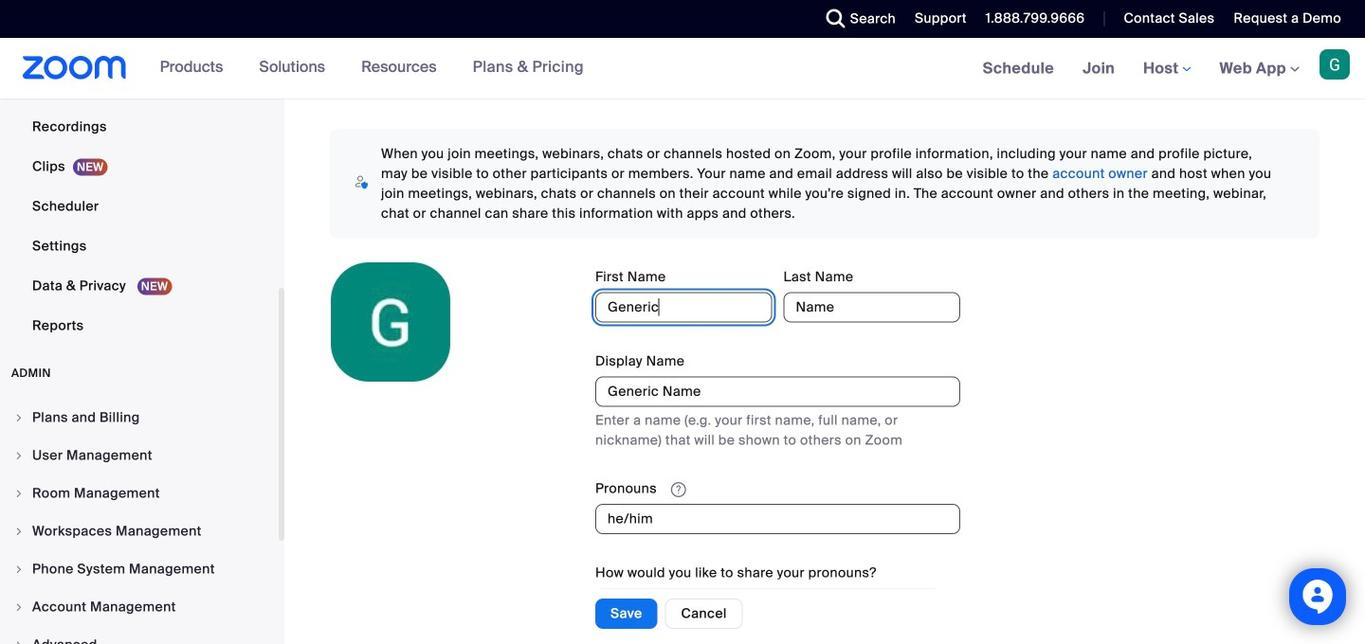 Task type: locate. For each thing, give the bounding box(es) containing it.
2 right image from the top
[[13, 488, 25, 500]]

right image for 7th menu item from the bottom
[[13, 413, 25, 424]]

edit user photo image
[[376, 314, 406, 331]]

profile picture image
[[1320, 49, 1350, 80]]

3 right image from the top
[[13, 564, 25, 576]]

user photo image
[[331, 263, 450, 382]]

Last Name text field
[[784, 293, 961, 323]]

1 right image from the top
[[13, 413, 25, 424]]

product information navigation
[[146, 38, 598, 99]]

right image
[[13, 450, 25, 462], [13, 488, 25, 500], [13, 602, 25, 614], [13, 640, 25, 645]]

banner
[[0, 38, 1366, 100]]

2 menu item from the top
[[0, 438, 279, 474]]

2 right image from the top
[[13, 526, 25, 538]]

zoom logo image
[[23, 56, 127, 80]]

6 menu item from the top
[[0, 590, 279, 626]]

0 vertical spatial right image
[[13, 413, 25, 424]]

None text field
[[596, 377, 961, 407]]

2 vertical spatial right image
[[13, 564, 25, 576]]

right image
[[13, 413, 25, 424], [13, 526, 25, 538], [13, 564, 25, 576]]

menu item
[[0, 400, 279, 436], [0, 438, 279, 474], [0, 476, 279, 512], [0, 514, 279, 550], [0, 552, 279, 588], [0, 590, 279, 626], [0, 628, 279, 645]]

1 vertical spatial right image
[[13, 526, 25, 538]]

1 menu item from the top
[[0, 400, 279, 436]]

learn more about pronouns image
[[665, 482, 692, 499]]

right image for third menu item from the bottom
[[13, 564, 25, 576]]

3 menu item from the top
[[0, 476, 279, 512]]



Task type: describe. For each thing, give the bounding box(es) containing it.
First Name text field
[[596, 293, 772, 323]]

right image for 4th menu item from the bottom
[[13, 526, 25, 538]]

1 right image from the top
[[13, 450, 25, 462]]

personal menu menu
[[0, 0, 279, 347]]

meetings navigation
[[969, 38, 1366, 100]]

admin menu menu
[[0, 400, 279, 645]]

Pronouns text field
[[596, 505, 961, 535]]

5 menu item from the top
[[0, 552, 279, 588]]

4 right image from the top
[[13, 640, 25, 645]]

4 menu item from the top
[[0, 514, 279, 550]]

3 right image from the top
[[13, 602, 25, 614]]

side navigation navigation
[[0, 0, 285, 645]]

7 menu item from the top
[[0, 628, 279, 645]]



